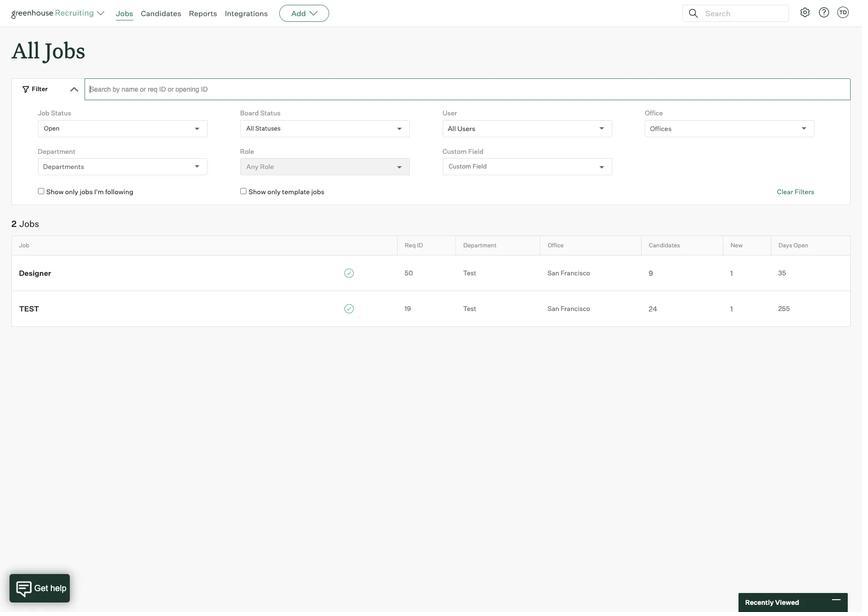 Task type: vqa. For each thing, say whether or not it's contained in the screenshot.
are inside Describe what you're looking for in your next role. Why are you on the market? Interviewer did not answer this question
no



Task type: describe. For each thing, give the bounding box(es) containing it.
test for 9
[[463, 269, 477, 277]]

all statuses
[[246, 124, 281, 132]]

francisco for 9
[[561, 269, 590, 277]]

template
[[282, 188, 310, 196]]

all users option
[[448, 124, 476, 132]]

td
[[840, 9, 847, 16]]

all for all users
[[448, 124, 456, 132]]

recently
[[746, 599, 774, 607]]

show for show only template jobs
[[249, 188, 266, 196]]

test
[[19, 305, 39, 314]]

req
[[405, 242, 416, 249]]

show only jobs i'm following
[[46, 188, 133, 196]]

24
[[649, 305, 658, 314]]

0 vertical spatial jobs
[[116, 9, 133, 18]]

board
[[240, 109, 259, 117]]

show for show only jobs i'm following
[[46, 188, 64, 196]]

role
[[240, 147, 254, 155]]

board status
[[240, 109, 281, 117]]

show only template jobs
[[249, 188, 325, 196]]

jobs for 2 jobs
[[19, 218, 39, 229]]

Search text field
[[703, 6, 780, 20]]

add button
[[279, 5, 329, 22]]

req id
[[405, 242, 423, 249]]

Show only jobs I'm following checkbox
[[38, 188, 44, 194]]

24 link
[[642, 304, 724, 314]]

only for template
[[268, 188, 281, 196]]

0 vertical spatial department
[[38, 147, 76, 155]]

0 vertical spatial custom
[[443, 147, 467, 155]]

clear filters
[[777, 188, 815, 196]]

san for 9
[[548, 269, 560, 277]]

clear
[[777, 188, 794, 196]]

status for board status
[[260, 109, 281, 117]]

status for job status
[[51, 109, 71, 117]]

integrations link
[[225, 9, 268, 18]]

2 jobs
[[11, 218, 39, 229]]

filter
[[32, 85, 48, 93]]

0 vertical spatial field
[[468, 147, 484, 155]]

50
[[405, 269, 413, 277]]

1 vertical spatial department
[[464, 242, 497, 249]]

test for 24
[[463, 304, 477, 313]]

san francisco for 9
[[548, 269, 590, 277]]

new
[[731, 242, 743, 249]]

only for jobs
[[65, 188, 78, 196]]

0 vertical spatial custom field
[[443, 147, 484, 155]]

viewed
[[776, 599, 800, 607]]

francisco for 24
[[561, 304, 590, 313]]



Task type: locate. For each thing, give the bounding box(es) containing it.
clear filters link
[[777, 187, 815, 197]]

jobs
[[116, 9, 133, 18], [45, 36, 85, 64], [19, 218, 39, 229]]

0 horizontal spatial jobs
[[19, 218, 39, 229]]

2 test from the top
[[463, 304, 477, 313]]

9 link
[[642, 268, 724, 278]]

job status
[[38, 109, 71, 117]]

candidates right jobs link
[[141, 9, 181, 18]]

all for all jobs
[[11, 36, 40, 64]]

following
[[105, 188, 133, 196]]

1 vertical spatial field
[[473, 163, 487, 170]]

1 vertical spatial 1
[[731, 305, 733, 314]]

1 francisco from the top
[[561, 269, 590, 277]]

1 show from the left
[[46, 188, 64, 196]]

1 vertical spatial office
[[548, 242, 564, 249]]

departments
[[43, 163, 84, 171]]

job down 2 jobs
[[19, 242, 29, 249]]

2 horizontal spatial all
[[448, 124, 456, 132]]

jobs right '2'
[[19, 218, 39, 229]]

1 horizontal spatial open
[[794, 242, 809, 249]]

1 horizontal spatial jobs
[[45, 36, 85, 64]]

custom field down all users option
[[443, 147, 484, 155]]

td button
[[836, 5, 851, 20]]

integrations
[[225, 9, 268, 18]]

show right the show only template jobs checkbox
[[249, 188, 266, 196]]

0 vertical spatial 1
[[731, 269, 733, 278]]

greenhouse recruiting image
[[11, 8, 97, 19]]

2 1 from the top
[[731, 305, 733, 314]]

1 horizontal spatial job
[[38, 109, 50, 117]]

1 vertical spatial custom field
[[449, 163, 487, 170]]

test link
[[12, 303, 398, 314]]

1 link down new
[[724, 268, 772, 278]]

0 horizontal spatial show
[[46, 188, 64, 196]]

1 san francisco from the top
[[548, 269, 590, 277]]

only
[[65, 188, 78, 196], [268, 188, 281, 196]]

2 francisco from the top
[[561, 304, 590, 313]]

1 vertical spatial san francisco
[[548, 304, 590, 313]]

2 vertical spatial jobs
[[19, 218, 39, 229]]

id
[[417, 242, 423, 249]]

2 only from the left
[[268, 188, 281, 196]]

jobs left i'm at the left of the page
[[80, 188, 93, 196]]

all jobs
[[11, 36, 85, 64]]

jobs
[[80, 188, 93, 196], [311, 188, 325, 196]]

custom
[[443, 147, 467, 155], [449, 163, 471, 170]]

recently viewed
[[746, 599, 800, 607]]

td button
[[838, 7, 849, 18]]

1 jobs from the left
[[80, 188, 93, 196]]

1 status from the left
[[51, 109, 71, 117]]

2 show from the left
[[249, 188, 266, 196]]

user
[[443, 109, 457, 117]]

2 san francisco from the top
[[548, 304, 590, 313]]

designer
[[19, 269, 51, 278]]

1 horizontal spatial status
[[260, 109, 281, 117]]

job down filter
[[38, 109, 50, 117]]

255
[[779, 304, 790, 313]]

job for job
[[19, 242, 29, 249]]

reports link
[[189, 9, 217, 18]]

add
[[291, 9, 306, 18]]

2
[[11, 218, 17, 229]]

1 horizontal spatial only
[[268, 188, 281, 196]]

1 link for 9
[[724, 268, 772, 278]]

1 test from the top
[[463, 269, 477, 277]]

office
[[645, 109, 663, 117], [548, 242, 564, 249]]

0 vertical spatial san
[[548, 269, 560, 277]]

jobs left "candidates" link
[[116, 9, 133, 18]]

all up filter
[[11, 36, 40, 64]]

0 horizontal spatial jobs
[[80, 188, 93, 196]]

1 for 9
[[731, 269, 733, 278]]

0 vertical spatial 1 link
[[724, 268, 772, 278]]

filters
[[795, 188, 815, 196]]

statuses
[[255, 124, 281, 132]]

san
[[548, 269, 560, 277], [548, 304, 560, 313]]

jobs link
[[116, 9, 133, 18]]

job
[[38, 109, 50, 117], [19, 242, 29, 249]]

1 link
[[724, 268, 772, 278], [724, 304, 772, 314]]

show right the show only jobs i'm following option
[[46, 188, 64, 196]]

show
[[46, 188, 64, 196], [249, 188, 266, 196]]

1 horizontal spatial candidates
[[649, 242, 680, 249]]

1 link left '255'
[[724, 304, 772, 314]]

1 vertical spatial 1 link
[[724, 304, 772, 314]]

Search by name or req ID or opening ID text field
[[85, 78, 851, 100]]

1
[[731, 269, 733, 278], [731, 305, 733, 314]]

0 vertical spatial open
[[44, 124, 60, 132]]

1 vertical spatial jobs
[[45, 36, 85, 64]]

19
[[405, 305, 411, 313]]

all down board at the top left of page
[[246, 124, 254, 132]]

Show only template jobs checkbox
[[240, 188, 246, 194]]

all users
[[448, 124, 476, 132]]

2 status from the left
[[260, 109, 281, 117]]

1 horizontal spatial office
[[645, 109, 663, 117]]

francisco
[[561, 269, 590, 277], [561, 304, 590, 313]]

open right days
[[794, 242, 809, 249]]

custom field down users at the right of page
[[449, 163, 487, 170]]

1 san from the top
[[548, 269, 560, 277]]

1 vertical spatial francisco
[[561, 304, 590, 313]]

1 only from the left
[[65, 188, 78, 196]]

field
[[468, 147, 484, 155], [473, 163, 487, 170]]

0 horizontal spatial department
[[38, 147, 76, 155]]

0 horizontal spatial office
[[548, 242, 564, 249]]

all
[[11, 36, 40, 64], [448, 124, 456, 132], [246, 124, 254, 132]]

2 jobs from the left
[[311, 188, 325, 196]]

days
[[779, 242, 793, 249]]

1 1 from the top
[[731, 269, 733, 278]]

days open
[[779, 242, 809, 249]]

1 vertical spatial custom
[[449, 163, 471, 170]]

jobs down greenhouse recruiting image
[[45, 36, 85, 64]]

0 vertical spatial office
[[645, 109, 663, 117]]

san for 24
[[548, 304, 560, 313]]

0 vertical spatial san francisco
[[548, 269, 590, 277]]

1 vertical spatial san
[[548, 304, 560, 313]]

san francisco
[[548, 269, 590, 277], [548, 304, 590, 313]]

open down job status
[[44, 124, 60, 132]]

1 vertical spatial test
[[463, 304, 477, 313]]

1 horizontal spatial jobs
[[311, 188, 325, 196]]

0 vertical spatial test
[[463, 269, 477, 277]]

i'm
[[94, 188, 104, 196]]

0 horizontal spatial only
[[65, 188, 78, 196]]

candidates
[[141, 9, 181, 18], [649, 242, 680, 249]]

2 1 link from the top
[[724, 304, 772, 314]]

35
[[779, 269, 787, 277]]

0 vertical spatial candidates
[[141, 9, 181, 18]]

1 vertical spatial job
[[19, 242, 29, 249]]

candidates up the 9
[[649, 242, 680, 249]]

1 horizontal spatial department
[[464, 242, 497, 249]]

1 vertical spatial candidates
[[649, 242, 680, 249]]

0 vertical spatial job
[[38, 109, 50, 117]]

jobs right template
[[311, 188, 325, 196]]

1 horizontal spatial show
[[249, 188, 266, 196]]

reports
[[189, 9, 217, 18]]

1 link for 24
[[724, 304, 772, 314]]

san francisco for 24
[[548, 304, 590, 313]]

all left users at the right of page
[[448, 124, 456, 132]]

1 vertical spatial open
[[794, 242, 809, 249]]

0 horizontal spatial open
[[44, 124, 60, 132]]

0 horizontal spatial status
[[51, 109, 71, 117]]

users
[[458, 124, 476, 132]]

job for job status
[[38, 109, 50, 117]]

0 horizontal spatial job
[[19, 242, 29, 249]]

2 horizontal spatial jobs
[[116, 9, 133, 18]]

1 horizontal spatial all
[[246, 124, 254, 132]]

1 for 24
[[731, 305, 733, 314]]

9
[[649, 269, 653, 278]]

configure image
[[800, 7, 811, 18]]

all for all statuses
[[246, 124, 254, 132]]

only down departments
[[65, 188, 78, 196]]

department
[[38, 147, 76, 155], [464, 242, 497, 249]]

0 vertical spatial francisco
[[561, 269, 590, 277]]

candidates link
[[141, 9, 181, 18]]

jobs for all jobs
[[45, 36, 85, 64]]

status
[[51, 109, 71, 117], [260, 109, 281, 117]]

1 1 link from the top
[[724, 268, 772, 278]]

designer link
[[12, 268, 398, 278]]

0 horizontal spatial candidates
[[141, 9, 181, 18]]

2 san from the top
[[548, 304, 560, 313]]

custom field
[[443, 147, 484, 155], [449, 163, 487, 170]]

only left template
[[268, 188, 281, 196]]

open
[[44, 124, 60, 132], [794, 242, 809, 249]]

0 horizontal spatial all
[[11, 36, 40, 64]]

offices
[[650, 124, 672, 132]]

test
[[463, 269, 477, 277], [463, 304, 477, 313]]



